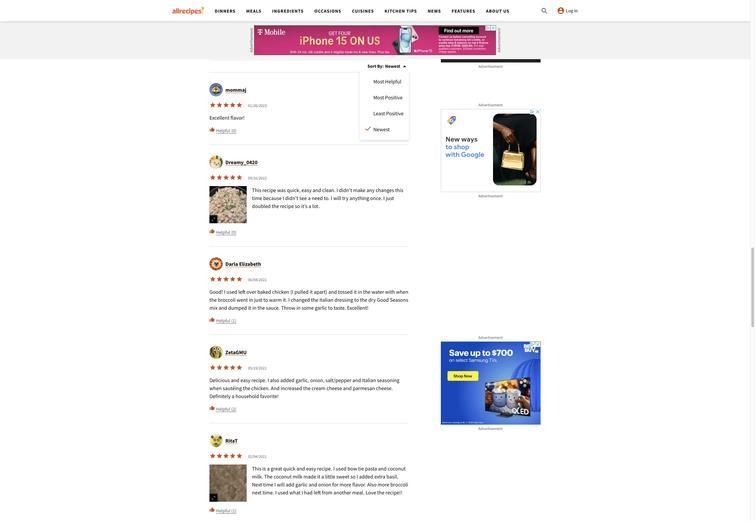 Task type: describe. For each thing, give the bounding box(es) containing it.
i inside i followed the recipe exactly and we just didn't like it.  the texture was too heavy, as cream cheese sauces tend to be.  the sauce was very tangy, and not in a good way.
[[226, 0, 227, 4]]

time inside the this recipe was quick, easy and clean. i didn't make any changes this time because i didn't see a need to. i will try anything once. i just doubled the recipe so it's a lot.
[[252, 195, 262, 202]]

pasta
[[365, 466, 377, 472]]

home image
[[172, 7, 204, 15]]

tossed
[[338, 289, 353, 295]]

garlic inside good! i used left over baked chicken (i pulled it apart) and tossed it in the water with when the broccoli went in just to warm it. i changed the italian dressing to the dry good seasons mix and dumped it in the sauce. throw in some garlic to taste. excellent!
[[315, 305, 327, 311]]

1 horizontal spatial the
[[319, 6, 328, 12]]

ritat link
[[226, 438, 238, 445]]

helpful (0) button for dreamy_0420
[[210, 229, 237, 236]]

tend
[[294, 6, 305, 12]]

didn't
[[315, 0, 328, 4]]

just inside the this recipe was quick, easy and clean. i didn't make any changes this time because i didn't see a need to. i will try anything once. i just doubled the recipe so it's a lot.
[[386, 195, 394, 202]]

05/19/2021
[[248, 366, 267, 371]]

09/16/2022
[[248, 176, 267, 181]]

i right to.
[[331, 195, 332, 202]]

apart)
[[314, 289, 327, 295]]

also
[[367, 482, 377, 488]]

thumb up image for ritat
[[210, 508, 215, 513]]

2 more from the left
[[378, 482, 390, 488]]

cream inside i followed the recipe exactly and we just didn't like it.  the texture was too heavy, as cream cheese sauces tend to be.  the sauce was very tangy, and not in a good way.
[[247, 6, 261, 12]]

too
[[379, 0, 387, 4]]

once.
[[370, 195, 383, 202]]

this recipe was quick, easy and clean. i didn't make any changes this time because i didn't see a need to. i will try anything once. i just doubled the recipe so it's a lot.
[[252, 187, 404, 210]]

tie
[[358, 466, 364, 472]]

mix
[[210, 305, 218, 311]]

italian inside good! i used left over baked chicken (i pulled it apart) and tossed it in the water with when the broccoli went in just to warm it. i changed the italian dressing to the dry good seasons mix and dumped it in the sauce. throw in some garlic to taste. excellent!
[[320, 297, 334, 303]]

dreamy_0420
[[226, 159, 258, 166]]

basil.
[[387, 474, 398, 480]]

occasions
[[315, 8, 342, 14]]

dreamy_0420 link
[[226, 159, 258, 166]]

news
[[428, 8, 441, 14]]

parmesan
[[353, 385, 375, 392]]

sauce.
[[266, 305, 280, 311]]

a inside i followed the recipe exactly and we just didn't like it.  the texture was too heavy, as cream cheese sauces tend to be.  the sauce was very tangy, and not in a good way.
[[239, 14, 242, 20]]

i right good!
[[224, 289, 226, 295]]

excellent flavor!
[[210, 115, 245, 121]]

in inside i followed the recipe exactly and we just didn't like it.  the texture was too heavy, as cream cheese sauces tend to be.  the sauce was very tangy, and not in a good way.
[[234, 14, 238, 20]]

used inside good! i used left over baked chicken (i pulled it apart) and tossed it in the water with when the broccoli went in just to warm it. i changed the italian dressing to the dry good seasons mix and dumped it in the sauce. throw in some garlic to taste. excellent!
[[227, 289, 237, 295]]

next
[[252, 482, 262, 488]]

broccoli inside this is a great quick and easy recipe. i used bow tie pasta and coconut milk. the coconut milk made it a little sweet so i added extra basil. next time i will add garlic and onion for more flavor. also more broccoli next time. i used what i had left from another meal. love the recipe!!
[[391, 482, 408, 488]]

1 vertical spatial was
[[343, 6, 351, 12]]

easy inside the this recipe was quick, easy and clean. i didn't make any changes this time because i didn't see a need to. i will try anything once. i just doubled the recipe so it's a lot.
[[302, 187, 312, 194]]

doubled
[[252, 203, 271, 210]]

navigation containing dinners
[[210, 0, 541, 21]]

lot.
[[312, 203, 320, 210]]

least
[[374, 110, 385, 117]]

kitchen tips link
[[385, 8, 417, 14]]

thumb up image for good!
[[210, 317, 215, 323]]

cheese.
[[376, 385, 393, 392]]

clean.
[[322, 187, 336, 194]]

helpful (1) for ritat
[[216, 508, 237, 514]]

easy inside this is a great quick and easy recipe. i used bow tie pasta and coconut milk. the coconut milk made it a little sweet so i added extra basil. next time i will add garlic and onion for more flavor. also more broccoli next time. i used what i had left from another meal. love the recipe!!
[[306, 466, 316, 472]]

dressing
[[335, 297, 353, 303]]

delicious
[[210, 377, 230, 384]]

over
[[247, 289, 256, 295]]

will inside the this recipe was quick, easy and clean. i didn't make any changes this time because i didn't see a need to. i will try anything once. i just doubled the recipe so it's a lot.
[[333, 195, 341, 202]]

features
[[452, 8, 476, 14]]

added inside 'delicious and easy recipe. i also added garlic, onion, salt/pepper and italian seasoning when sautéing the chicken. and increased the cream cheese and parmesan cheese. definitely a household favorite!'
[[280, 377, 295, 384]]

i up flavor.
[[357, 474, 358, 480]]

0 vertical spatial the
[[343, 0, 352, 4]]

zetagmu
[[226, 349, 247, 356]]

exactly
[[272, 0, 287, 4]]

(i
[[290, 289, 294, 295]]

helpful (1) for darla elizabeth
[[216, 318, 237, 324]]

easy inside 'delicious and easy recipe. i also added garlic, onion, salt/pepper and italian seasoning when sautéing the chicken. and increased the cream cheese and parmesan cheese. definitely a household favorite!'
[[241, 377, 251, 384]]

italian inside 'delicious and easy recipe. i also added garlic, onion, salt/pepper and italian seasoning when sautéing the chicken. and increased the cream cheese and parmesan cheese. definitely a household favorite!'
[[362, 377, 376, 384]]

the up dry
[[363, 289, 371, 295]]

i right because
[[283, 195, 284, 202]]

broccoli inside good! i used left over baked chicken (i pulled it apart) and tossed it in the water with when the broccoli went in just to warm it. i changed the italian dressing to the dry good seasons mix and dumped it in the sauce. throw in some garlic to taste. excellent!
[[218, 297, 236, 303]]

(13)
[[247, 27, 255, 33]]

user photo upload image for this recipe was quick, easy and clean. i didn't make any changes this time because i didn't see a need to. i will try anything once. i just doubled the recipe so it's a lot.
[[210, 186, 247, 224]]

2 thumb up image from the top
[[210, 229, 215, 234]]

bow
[[348, 466, 357, 472]]

select a sort option element
[[385, 63, 409, 70]]

what
[[290, 490, 301, 496]]

sautéing
[[223, 385, 242, 392]]

(0) for mommaj
[[231, 128, 237, 134]]

excellent
[[210, 115, 230, 121]]

it right the tossed
[[354, 289, 357, 295]]

the up mix on the left of page
[[210, 297, 217, 303]]

increased
[[281, 385, 302, 392]]

log in link
[[557, 7, 578, 15]]

garlic,
[[296, 377, 309, 384]]

added inside this is a great quick and easy recipe. i used bow tie pasta and coconut milk. the coconut milk made it a little sweet so i added extra basil. next time i will add garlic and onion for more flavor. also more broccoli next time. i used what i had left from another meal. love the recipe!!
[[359, 474, 373, 480]]

the down apart) at left
[[311, 297, 319, 303]]

to down baked
[[264, 297, 268, 303]]

i up little
[[333, 466, 335, 472]]

mommaj link
[[226, 87, 246, 93]]

1 horizontal spatial coconut
[[388, 466, 406, 472]]

make
[[353, 187, 366, 194]]

this is a great quick and easy recipe. i used bow tie pasta and coconut milk. the coconut milk made it a little sweet so i added extra basil. next time i will add garlic and onion for more flavor. also more broccoli next time. i used what i had left from another meal. love the recipe!!
[[252, 466, 408, 496]]

ingredients
[[272, 8, 304, 14]]

and inside the this recipe was quick, easy and clean. i didn't make any changes this time because i didn't see a need to. i will try anything once. i just doubled the recipe so it's a lot.
[[313, 187, 321, 194]]

next
[[252, 490, 262, 496]]

i right time. on the bottom of page
[[275, 490, 277, 496]]

darla elizabeth link
[[226, 261, 261, 268]]

good
[[377, 297, 389, 303]]

(0) for dreamy_0420
[[231, 229, 237, 235]]

flavor.
[[353, 482, 366, 488]]

just inside good! i used left over baked chicken (i pulled it apart) and tossed it in the water with when the broccoli went in just to warm it. i changed the italian dressing to the dry good seasons mix and dumped it in the sauce. throw in some garlic to taste. excellent!
[[254, 297, 262, 303]]

most for most positive
[[374, 94, 384, 101]]

0 vertical spatial newest
[[385, 63, 401, 69]]

i right once.
[[384, 195, 385, 202]]

01/26/2023
[[248, 103, 267, 108]]

0 vertical spatial didn't
[[339, 187, 352, 194]]

the inside this is a great quick and easy recipe. i used bow tie pasta and coconut milk. the coconut milk made it a little sweet so i added extra basil. next time i will add garlic and onion for more flavor. also more broccoli next time. i used what i had left from another meal. love the recipe!!
[[264, 474, 273, 480]]

a right it's
[[309, 203, 311, 210]]

and up sautéing
[[231, 377, 240, 384]]

any
[[367, 187, 375, 194]]

0 vertical spatial was
[[370, 0, 378, 4]]

recipe. inside 'delicious and easy recipe. i also added garlic, onion, salt/pepper and italian seasoning when sautéing the chicken. and increased the cream cheese and parmesan cheese. definitely a household favorite!'
[[252, 377, 267, 384]]

time inside this is a great quick and easy recipe. i used bow tie pasta and coconut milk. the coconut milk made it a little sweet so i added extra basil. next time i will add garlic and onion for more flavor. also more broccoli next time. i used what i had left from another meal. love the recipe!!
[[263, 482, 273, 488]]

flavor!
[[231, 115, 245, 121]]

cuisines link
[[352, 8, 374, 14]]

and left we
[[288, 0, 297, 4]]

least positive
[[374, 110, 404, 117]]

went
[[237, 297, 248, 303]]

the up household
[[243, 385, 250, 392]]

to left taste.
[[328, 305, 333, 311]]

had
[[304, 490, 313, 496]]

so inside the this recipe was quick, easy and clean. i didn't make any changes this time because i didn't see a need to. i will try anything once. i just doubled the recipe so it's a lot.
[[295, 203, 300, 210]]

tangy,
[[363, 6, 377, 12]]

garlic inside this is a great quick and easy recipe. i used bow tie pasta and coconut milk. the coconut milk made it a little sweet so i added extra basil. next time i will add garlic and onion for more flavor. also more broccoli next time. i used what i had left from another meal. love the recipe!!
[[296, 482, 308, 488]]

recipe inside i followed the recipe exactly and we just didn't like it.  the texture was too heavy, as cream cheese sauces tend to be.  the sauce was very tangy, and not in a good way.
[[257, 0, 271, 4]]

and up 'extra'
[[378, 466, 387, 472]]

and right apart) at left
[[329, 289, 337, 295]]

tips
[[407, 8, 417, 14]]

with
[[385, 289, 395, 295]]

a right see
[[308, 195, 311, 202]]

2 vertical spatial used
[[278, 490, 289, 496]]

and down too
[[378, 6, 386, 12]]

cuisines
[[352, 8, 374, 14]]

the left dry
[[360, 297, 367, 303]]

to inside i followed the recipe exactly and we just didn't like it.  the texture was too heavy, as cream cheese sauces tend to be.  the sauce was very tangy, and not in a good way.
[[306, 6, 310, 12]]

ritat
[[226, 438, 238, 445]]

most positive
[[374, 94, 403, 101]]

when inside good! i used left over baked chicken (i pulled it apart) and tossed it in the water with when the broccoli went in just to warm it. i changed the italian dressing to the dry good seasons mix and dumped it in the sauce. throw in some garlic to taste. excellent!
[[396, 289, 409, 295]]

extra
[[375, 474, 386, 480]]

us
[[504, 8, 510, 14]]

(2)
[[231, 406, 237, 412]]

household
[[236, 393, 259, 400]]

delicious and easy recipe. i also added garlic, onion, salt/pepper and italian seasoning when sautéing the chicken. and increased the cream cheese and parmesan cheese. definitely a household favorite!
[[210, 377, 400, 400]]

it right dumped
[[248, 305, 251, 311]]

helpful (1) button for ritat
[[210, 508, 237, 515]]



Task type: vqa. For each thing, say whether or not it's contained in the screenshot.


Task type: locate. For each thing, give the bounding box(es) containing it.
this inside this is a great quick and easy recipe. i used bow tie pasta and coconut milk. the coconut milk made it a little sweet so i added extra basil. next time i will add garlic and onion for more flavor. also more broccoli next time. i used what i had left from another meal. love the recipe!!
[[252, 466, 261, 472]]

1 user photo upload image from the top
[[210, 186, 247, 224]]

2 user photo upload image from the top
[[210, 465, 247, 502]]

it left apart) at left
[[310, 289, 313, 295]]

i up throw
[[289, 297, 290, 303]]

0 horizontal spatial was
[[277, 187, 286, 194]]

0 vertical spatial (1)
[[231, 318, 237, 324]]

sort by: newest
[[368, 63, 401, 69]]

1 horizontal spatial didn't
[[339, 187, 352, 194]]

the inside i followed the recipe exactly and we just didn't like it.  the texture was too heavy, as cream cheese sauces tend to be.  the sauce was very tangy, and not in a good way.
[[248, 0, 256, 4]]

0 vertical spatial thumb up image
[[210, 127, 215, 132]]

helpful inside button
[[232, 27, 246, 33]]

be.
[[311, 6, 318, 12]]

2 horizontal spatial just
[[386, 195, 394, 202]]

was
[[370, 0, 378, 4], [343, 6, 351, 12], [277, 187, 286, 194]]

so down the bow
[[351, 474, 356, 480]]

time.
[[263, 490, 274, 496]]

1 horizontal spatial more
[[378, 482, 390, 488]]

1 horizontal spatial used
[[278, 490, 289, 496]]

a inside 'delicious and easy recipe. i also added garlic, onion, salt/pepper and italian seasoning when sautéing the chicken. and increased the cream cheese and parmesan cheese. definitely a household favorite!'
[[232, 393, 235, 400]]

left up went
[[238, 289, 246, 295]]

thumb up image inside the helpful (1) button
[[210, 508, 215, 513]]

and down made on the left
[[309, 482, 317, 488]]

star image
[[216, 102, 223, 109], [223, 102, 230, 109], [216, 174, 223, 181], [223, 174, 230, 181], [230, 174, 236, 181], [236, 174, 243, 181], [210, 276, 216, 283], [216, 276, 223, 283], [236, 276, 243, 283], [210, 365, 216, 371], [230, 365, 236, 371], [223, 453, 230, 460], [230, 453, 236, 460], [236, 453, 243, 460]]

occasions link
[[315, 8, 342, 14]]

1 vertical spatial used
[[336, 466, 347, 472]]

1 horizontal spatial when
[[396, 289, 409, 295]]

0 vertical spatial will
[[333, 195, 341, 202]]

1 vertical spatial when
[[210, 385, 222, 392]]

0 vertical spatial most
[[374, 78, 384, 85]]

dinners link
[[215, 8, 236, 14]]

was left very
[[343, 6, 351, 12]]

left inside this is a great quick and easy recipe. i used bow tie pasta and coconut milk. the coconut milk made it a little sweet so i added extra basil. next time i will add garlic and onion for more flavor. also more broccoli next time. i used what i had left from another meal. love the recipe!!
[[314, 490, 321, 496]]

0 vertical spatial positive
[[385, 94, 403, 101]]

0 horizontal spatial so
[[295, 203, 300, 210]]

i left had
[[302, 490, 303, 496]]

1 vertical spatial didn't
[[285, 195, 298, 202]]

like
[[329, 0, 337, 4]]

easy
[[302, 187, 312, 194], [241, 377, 251, 384], [306, 466, 316, 472]]

0 horizontal spatial used
[[227, 289, 237, 295]]

advertisement region
[[441, 0, 541, 63], [254, 25, 496, 55], [441, 109, 541, 192], [441, 342, 541, 425]]

positive inside least positive button
[[386, 110, 404, 117]]

when inside 'delicious and easy recipe. i also added garlic, onion, salt/pepper and italian seasoning when sautéing the chicken. and increased the cream cheese and parmesan cheese. definitely a household favorite!'
[[210, 385, 222, 392]]

2 helpful (0) from the top
[[216, 229, 237, 235]]

most inside button
[[374, 78, 384, 85]]

onion
[[318, 482, 331, 488]]

it inside this is a great quick and easy recipe. i used bow tie pasta and coconut milk. the coconut milk made it a little sweet so i added extra basil. next time i will add garlic and onion for more flavor. also more broccoli next time. i used what i had left from another meal. love the recipe!!
[[317, 474, 321, 480]]

the down 'is'
[[264, 474, 273, 480]]

time up time. on the bottom of page
[[263, 482, 273, 488]]

helpful (0) button
[[210, 127, 237, 134], [210, 229, 237, 236]]

cheese up the way.
[[262, 6, 277, 12]]

1 thumb up image from the top
[[210, 406, 215, 411]]

excellent!
[[347, 305, 369, 311]]

onion,
[[310, 377, 325, 384]]

1 this from the top
[[252, 187, 261, 194]]

1 most from the top
[[374, 78, 384, 85]]

2 horizontal spatial was
[[370, 0, 378, 4]]

log in
[[566, 8, 578, 14]]

i left "add" on the left bottom
[[275, 482, 276, 488]]

0 horizontal spatial time
[[252, 195, 262, 202]]

cheese inside 'delicious and easy recipe. i also added garlic, onion, salt/pepper and italian seasoning when sautéing the chicken. and increased the cream cheese and parmesan cheese. definitely a household favorite!'
[[327, 385, 342, 392]]

thumb up image for zetagmu
[[210, 406, 215, 411]]

0 vertical spatial garlic
[[315, 305, 327, 311]]

0 vertical spatial helpful (0)
[[216, 128, 237, 134]]

1 vertical spatial (0)
[[231, 229, 237, 235]]

0 vertical spatial just
[[305, 0, 314, 4]]

more down the sweet
[[340, 482, 351, 488]]

recipe up because
[[263, 187, 276, 194]]

0 horizontal spatial cream
[[247, 6, 261, 12]]

a left good
[[239, 14, 242, 20]]

recipe.
[[252, 377, 267, 384], [317, 466, 332, 472]]

helpful (1)
[[216, 318, 237, 324], [216, 508, 237, 514]]

very
[[352, 6, 362, 12]]

just down baked
[[254, 297, 262, 303]]

thumb up image
[[210, 127, 215, 132], [210, 229, 215, 234], [210, 317, 215, 323]]

helpful (0) button up the darla at the left bottom of the page
[[210, 229, 237, 236]]

helpful for dreamy_0420
[[216, 229, 230, 235]]

to left the be.
[[306, 6, 310, 12]]

1 vertical spatial coconut
[[274, 474, 292, 480]]

easy up made on the left
[[306, 466, 316, 472]]

thumb up image inside helpful (2) button
[[210, 406, 215, 411]]

1 horizontal spatial will
[[333, 195, 341, 202]]

1 vertical spatial cheese
[[327, 385, 342, 392]]

1 vertical spatial helpful (1) button
[[210, 508, 237, 515]]

1 vertical spatial helpful (1)
[[216, 508, 237, 514]]

1 horizontal spatial was
[[343, 6, 351, 12]]

it. right like
[[338, 0, 342, 4]]

helpful (0) down 'excellent flavor!'
[[216, 128, 237, 134]]

(1) for darla elizabeth
[[231, 318, 237, 324]]

didn't up try
[[339, 187, 352, 194]]

changes
[[376, 187, 394, 194]]

1 vertical spatial just
[[386, 195, 394, 202]]

quick
[[283, 466, 296, 472]]

cheese down salt/pepper
[[327, 385, 342, 392]]

positive up the least positive
[[385, 94, 403, 101]]

0 vertical spatial broccoli
[[218, 297, 236, 303]]

easy up sautéing
[[241, 377, 251, 384]]

this inside the this recipe was quick, easy and clean. i didn't make any changes this time because i didn't see a need to. i will try anything once. i just doubled the recipe so it's a lot.
[[252, 187, 261, 194]]

is
[[263, 466, 266, 472]]

0 vertical spatial time
[[252, 195, 262, 202]]

1 (1) from the top
[[231, 318, 237, 324]]

so inside this is a great quick and easy recipe. i used bow tie pasta and coconut milk. the coconut milk made it a little sweet so i added extra basil. next time i will add garlic and onion for more flavor. also more broccoli next time. i used what i had left from another meal. love the recipe!!
[[351, 474, 356, 480]]

broccoli down good!
[[218, 297, 236, 303]]

2 vertical spatial thumb up image
[[210, 317, 215, 323]]

a down sautéing
[[232, 393, 235, 400]]

positive
[[385, 94, 403, 101], [386, 110, 404, 117]]

in
[[234, 14, 238, 20], [358, 289, 362, 295], [249, 297, 253, 303], [252, 305, 257, 311], [297, 305, 301, 311]]

warm
[[269, 297, 282, 303]]

1 vertical spatial helpful (0)
[[216, 229, 237, 235]]

1 helpful (1) button from the top
[[210, 317, 237, 324]]

we
[[298, 0, 304, 4]]

water
[[372, 289, 384, 295]]

2 horizontal spatial used
[[336, 466, 347, 472]]

1 helpful (0) from the top
[[216, 128, 237, 134]]

dry
[[369, 297, 376, 303]]

the
[[248, 0, 256, 4], [272, 203, 279, 210], [363, 289, 371, 295], [210, 297, 217, 303], [311, 297, 319, 303], [360, 297, 367, 303], [258, 305, 265, 311], [243, 385, 250, 392], [303, 385, 311, 392], [377, 490, 385, 496]]

1 thumb up image from the top
[[210, 127, 215, 132]]

0 vertical spatial easy
[[302, 187, 312, 194]]

2 (0) from the top
[[231, 229, 237, 235]]

garlic down milk
[[296, 482, 308, 488]]

sauce
[[329, 6, 342, 12]]

italian down apart) at left
[[320, 297, 334, 303]]

dumped
[[228, 305, 247, 311]]

2 vertical spatial easy
[[306, 466, 316, 472]]

the inside this is a great quick and easy recipe. i used bow tie pasta and coconut milk. the coconut milk made it a little sweet so i added extra basil. next time i will add garlic and onion for more flavor. also more broccoli next time. i used what i had left from another meal. love the recipe!!
[[377, 490, 385, 496]]

this left 'is'
[[252, 466, 261, 472]]

garlic right some
[[315, 305, 327, 311]]

the
[[343, 0, 352, 4], [319, 6, 328, 12], [264, 474, 273, 480]]

i inside 'delicious and easy recipe. i also added garlic, onion, salt/pepper and italian seasoning when sautéing the chicken. and increased the cream cheese and parmesan cheese. definitely a household favorite!'
[[268, 377, 269, 384]]

(1) for ritat
[[231, 508, 237, 514]]

1 helpful (0) button from the top
[[210, 127, 237, 134]]

most down by:
[[374, 78, 384, 85]]

1 vertical spatial helpful (0) button
[[210, 229, 237, 236]]

helpful (0) button for mommaj
[[210, 127, 237, 134]]

most for most helpful
[[374, 78, 384, 85]]

easy up see
[[302, 187, 312, 194]]

1 vertical spatial garlic
[[296, 482, 308, 488]]

time
[[252, 195, 262, 202], [263, 482, 273, 488]]

recipe up meals
[[257, 0, 271, 4]]

quick,
[[287, 187, 301, 194]]

chicken
[[272, 289, 289, 295]]

used up went
[[227, 289, 237, 295]]

it right made on the left
[[317, 474, 321, 480]]

0 horizontal spatial left
[[238, 289, 246, 295]]

chicken.
[[251, 385, 270, 392]]

recipe
[[257, 0, 271, 4], [263, 187, 276, 194], [280, 203, 294, 210]]

2 vertical spatial was
[[277, 187, 286, 194]]

1 vertical spatial thumb up image
[[210, 229, 215, 234]]

will inside this is a great quick and easy recipe. i used bow tie pasta and coconut milk. the coconut milk made it a little sweet so i added extra basil. next time i will add garlic and onion for more flavor. also more broccoli next time. i used what i had left from another meal. love the recipe!!
[[277, 482, 285, 488]]

elizabeth
[[239, 261, 261, 268]]

will
[[333, 195, 341, 202], [277, 482, 285, 488]]

left inside good! i used left over baked chicken (i pulled it apart) and tossed it in the water with when the broccoli went in just to warm it. i changed the italian dressing to the dry good seasons mix and dumped it in the sauce. throw in some garlic to taste. excellent!
[[238, 289, 246, 295]]

helpful for darla elizabeth
[[216, 318, 230, 324]]

it. up throw
[[283, 297, 287, 303]]

coconut down great
[[274, 474, 292, 480]]

recipe. up chicken.
[[252, 377, 267, 384]]

recipe!!
[[386, 490, 403, 496]]

2 helpful (1) button from the top
[[210, 508, 237, 515]]

used down "add" on the left bottom
[[278, 490, 289, 496]]

2 most from the top
[[374, 94, 384, 101]]

good
[[243, 14, 254, 20]]

about
[[486, 8, 502, 14]]

2 helpful (0) button from the top
[[210, 229, 237, 236]]

added up increased
[[280, 377, 295, 384]]

1 horizontal spatial cream
[[312, 385, 326, 392]]

1 vertical spatial this
[[252, 466, 261, 472]]

user photo upload image for this is a great quick and easy recipe. i used bow tie pasta and coconut milk. the coconut milk made it a little sweet so i added extra basil. next time i will add garlic and onion for more flavor. also more broccoli next time. i used what i had left from another meal. love the recipe!!
[[210, 465, 247, 502]]

pulled
[[295, 289, 309, 295]]

positive for most positive
[[385, 94, 403, 101]]

seasoning
[[377, 377, 400, 384]]

meals
[[246, 8, 262, 14]]

about us
[[486, 8, 510, 14]]

i right clean.
[[337, 187, 338, 194]]

recipe down because
[[280, 203, 294, 210]]

it
[[310, 289, 313, 295], [354, 289, 357, 295], [248, 305, 251, 311], [317, 474, 321, 480]]

helpful (1) button for darla elizabeth
[[210, 317, 237, 324]]

0 vertical spatial (0)
[[231, 128, 237, 134]]

1 vertical spatial most
[[374, 94, 384, 101]]

the down because
[[272, 203, 279, 210]]

1 horizontal spatial garlic
[[315, 305, 327, 311]]

another
[[334, 490, 351, 496]]

helpful
[[232, 27, 246, 33], [385, 78, 402, 85], [216, 128, 230, 134], [216, 229, 230, 235], [216, 318, 230, 324], [216, 406, 230, 412], [216, 508, 230, 514]]

positive for least positive
[[386, 110, 404, 117]]

thumb up image for excellent
[[210, 127, 215, 132]]

because
[[263, 195, 282, 202]]

0 horizontal spatial will
[[277, 482, 285, 488]]

2 helpful (1) from the top
[[216, 508, 237, 514]]

also
[[270, 377, 279, 384]]

to up 'excellent!'
[[354, 297, 359, 303]]

1 vertical spatial the
[[319, 6, 328, 12]]

and up milk
[[297, 466, 305, 472]]

helpful (2) button
[[210, 406, 237, 413]]

0 vertical spatial helpful (1)
[[216, 318, 237, 324]]

a left little
[[322, 474, 324, 480]]

1 vertical spatial positive
[[386, 110, 404, 117]]

newest down least
[[374, 126, 390, 133]]

0 vertical spatial coconut
[[388, 466, 406, 472]]

kitchen tips
[[385, 8, 417, 14]]

0 vertical spatial it.
[[338, 0, 342, 4]]

good!
[[210, 289, 223, 295]]

so left it's
[[295, 203, 300, 210]]

didn't down quick,
[[285, 195, 298, 202]]

time up doubled
[[252, 195, 262, 202]]

helpful for zetagmu
[[216, 406, 230, 412]]

was inside the this recipe was quick, easy and clean. i didn't make any changes this time because i didn't see a need to. i will try anything once. i just doubled the recipe so it's a lot.
[[277, 187, 286, 194]]

2 this from the top
[[252, 466, 261, 472]]

the right love
[[377, 490, 385, 496]]

1 vertical spatial italian
[[362, 377, 376, 384]]

just down changes
[[386, 195, 394, 202]]

love
[[366, 490, 376, 496]]

added down pasta
[[359, 474, 373, 480]]

favorite!
[[260, 393, 279, 400]]

this down "09/16/2022"
[[252, 187, 261, 194]]

salt/pepper
[[326, 377, 352, 384]]

milk
[[293, 474, 303, 480]]

1 vertical spatial recipe.
[[317, 466, 332, 472]]

0 vertical spatial helpful (0) button
[[210, 127, 237, 134]]

coconut up basil.
[[388, 466, 406, 472]]

darla
[[226, 261, 238, 268]]

and up parmesan
[[353, 377, 361, 384]]

the down the "garlic," in the bottom left of the page
[[303, 385, 311, 392]]

1 more from the left
[[340, 482, 351, 488]]

kitchen
[[385, 8, 405, 14]]

1 vertical spatial will
[[277, 482, 285, 488]]

to.
[[324, 195, 330, 202]]

cream
[[247, 6, 261, 12], [312, 385, 326, 392]]

was up because
[[277, 187, 286, 194]]

heavy,
[[226, 6, 240, 12]]

will left "add" on the left bottom
[[277, 482, 285, 488]]

recipe. inside this is a great quick and easy recipe. i used bow tie pasta and coconut milk. the coconut milk made it a little sweet so i added extra basil. next time i will add garlic and onion for more flavor. also more broccoli next time. i used what i had left from another meal. love the recipe!!
[[317, 466, 332, 472]]

1 horizontal spatial italian
[[362, 377, 376, 384]]

account image
[[557, 7, 565, 15]]

helpful (0) for dreamy_0420
[[216, 229, 237, 235]]

2 vertical spatial the
[[264, 474, 273, 480]]

1 (0) from the top
[[231, 128, 237, 134]]

when down delicious
[[210, 385, 222, 392]]

navigation
[[210, 0, 541, 21]]

when up seasons
[[396, 289, 409, 295]]

0 horizontal spatial italian
[[320, 297, 334, 303]]

0 vertical spatial italian
[[320, 297, 334, 303]]

1 horizontal spatial just
[[305, 0, 314, 4]]

to
[[306, 6, 310, 12], [264, 297, 268, 303], [354, 297, 359, 303], [328, 305, 333, 311]]

newest right by:
[[385, 63, 401, 69]]

2 thumb up image from the top
[[210, 508, 215, 513]]

positive right least
[[386, 110, 404, 117]]

1 vertical spatial so
[[351, 474, 356, 480]]

0 vertical spatial added
[[280, 377, 295, 384]]

1 vertical spatial (1)
[[231, 508, 237, 514]]

0 horizontal spatial garlic
[[296, 482, 308, 488]]

3 thumb up image from the top
[[210, 317, 215, 323]]

garlic
[[315, 305, 327, 311], [296, 482, 308, 488]]

broccoli up "recipe!!"
[[391, 482, 408, 488]]

helpful for mommaj
[[216, 128, 230, 134]]

0 vertical spatial thumb up image
[[210, 406, 215, 411]]

positive inside most positive button
[[385, 94, 403, 101]]

and up the need
[[313, 187, 321, 194]]

from
[[322, 490, 333, 496]]

newest button
[[374, 125, 404, 133]]

it. inside good! i used left over baked chicken (i pulled it apart) and tossed it in the water with when the broccoli went in just to warm it. i changed the italian dressing to the dry good seasons mix and dumped it in the sauce. throw in some garlic to taste. excellent!
[[283, 297, 287, 303]]

thumb up image
[[210, 406, 215, 411], [210, 508, 215, 513]]

followed
[[228, 0, 247, 4]]

0 vertical spatial cheese
[[262, 6, 277, 12]]

and right mix on the left of page
[[219, 305, 227, 311]]

baked
[[258, 289, 271, 295]]

when
[[396, 289, 409, 295], [210, 385, 222, 392]]

1 vertical spatial thumb up image
[[210, 508, 215, 513]]

0 horizontal spatial more
[[340, 482, 351, 488]]

cream down onion,
[[312, 385, 326, 392]]

and down salt/pepper
[[343, 385, 352, 392]]

0 vertical spatial when
[[396, 289, 409, 295]]

recipe. up little
[[317, 466, 332, 472]]

sort
[[368, 63, 376, 69]]

0 horizontal spatial didn't
[[285, 195, 298, 202]]

(0) down flavor!
[[231, 128, 237, 134]]

0 horizontal spatial just
[[254, 297, 262, 303]]

0 vertical spatial recipe.
[[252, 377, 267, 384]]

news link
[[428, 8, 441, 14]]

0 vertical spatial cream
[[247, 6, 261, 12]]

search image
[[541, 7, 549, 15]]

in
[[574, 8, 578, 14]]

1 vertical spatial user photo upload image
[[210, 465, 247, 502]]

just right we
[[305, 0, 314, 4]]

helpful (0) for mommaj
[[216, 128, 237, 134]]

star image
[[210, 102, 216, 109], [230, 102, 236, 109], [236, 102, 243, 109], [210, 174, 216, 181], [223, 276, 230, 283], [230, 276, 236, 283], [216, 365, 223, 371], [223, 365, 230, 371], [236, 365, 243, 371], [210, 453, 216, 460], [216, 453, 223, 460]]

it.
[[338, 0, 342, 4], [283, 297, 287, 303]]

2 horizontal spatial the
[[343, 0, 352, 4]]

it. inside i followed the recipe exactly and we just didn't like it.  the texture was too heavy, as cream cheese sauces tend to be.  the sauce was very tangy, and not in a good way.
[[338, 0, 342, 4]]

a right 'is'
[[267, 466, 270, 472]]

helpful for ritat
[[216, 508, 230, 514]]

(0) up the darla at the left bottom of the page
[[231, 229, 237, 235]]

1 vertical spatial time
[[263, 482, 273, 488]]

0 horizontal spatial the
[[264, 474, 273, 480]]

add
[[286, 482, 295, 488]]

1 horizontal spatial cheese
[[327, 385, 342, 392]]

newest inside button
[[374, 126, 390, 133]]

cream up good
[[247, 6, 261, 12]]

helpful (0) button down 'excellent'
[[210, 127, 237, 134]]

2 (1) from the top
[[231, 508, 237, 514]]

user photo upload image
[[210, 186, 247, 224], [210, 465, 247, 502]]

2 vertical spatial just
[[254, 297, 262, 303]]

was up tangy,
[[370, 0, 378, 4]]

cheese inside i followed the recipe exactly and we just didn't like it.  the texture was too heavy, as cream cheese sauces tend to be.  the sauce was very tangy, and not in a good way.
[[262, 6, 277, 12]]

try
[[342, 195, 349, 202]]

1 vertical spatial recipe
[[263, 187, 276, 194]]

cream inside 'delicious and easy recipe. i also added garlic, onion, salt/pepper and italian seasoning when sautéing the chicken. and increased the cream cheese and parmesan cheese. definitely a household favorite!'
[[312, 385, 326, 392]]

it's
[[301, 203, 308, 210]]

the inside the this recipe was quick, easy and clean. i didn't make any changes this time because i didn't see a need to. i will try anything once. i just doubled the recipe so it's a lot.
[[272, 203, 279, 210]]

the left "sauce."
[[258, 305, 265, 311]]

1 helpful (1) from the top
[[216, 318, 237, 324]]

see
[[300, 195, 307, 202]]

1 vertical spatial left
[[314, 490, 321, 496]]

for
[[332, 482, 339, 488]]

more down 'extra'
[[378, 482, 390, 488]]

0 vertical spatial recipe
[[257, 0, 271, 4]]

most inside button
[[374, 94, 384, 101]]

this for this recipe was quick, easy and clean. i didn't make any changes this time because i didn't see a need to. i will try anything once. i just doubled the recipe so it's a lot.
[[252, 187, 261, 194]]

0 horizontal spatial added
[[280, 377, 295, 384]]

a
[[239, 14, 242, 20], [308, 195, 311, 202], [309, 203, 311, 210], [232, 393, 235, 400], [267, 466, 270, 472], [322, 474, 324, 480]]

2 vertical spatial recipe
[[280, 203, 294, 210]]

0 horizontal spatial coconut
[[274, 474, 292, 480]]

0 vertical spatial left
[[238, 289, 246, 295]]

1 vertical spatial cream
[[312, 385, 326, 392]]

this for this is a great quick and easy recipe. i used bow tie pasta and coconut milk. the coconut milk made it a little sweet so i added extra basil. next time i will add garlic and onion for more flavor. also more broccoli next time. i used what i had left from another meal. love the recipe!!
[[252, 466, 261, 472]]

most helpful
[[374, 78, 402, 85]]

the left texture
[[343, 0, 352, 4]]

used up the sweet
[[336, 466, 347, 472]]

0 horizontal spatial cheese
[[262, 6, 277, 12]]

0 horizontal spatial when
[[210, 385, 222, 392]]

0 vertical spatial used
[[227, 289, 237, 295]]

i up dinners link
[[226, 0, 227, 4]]

0 horizontal spatial recipe.
[[252, 377, 267, 384]]

changed
[[291, 297, 310, 303]]

just inside i followed the recipe exactly and we just didn't like it.  the texture was too heavy, as cream cheese sauces tend to be.  the sauce was very tangy, and not in a good way.
[[305, 0, 314, 4]]

least positive button
[[374, 110, 404, 117]]



